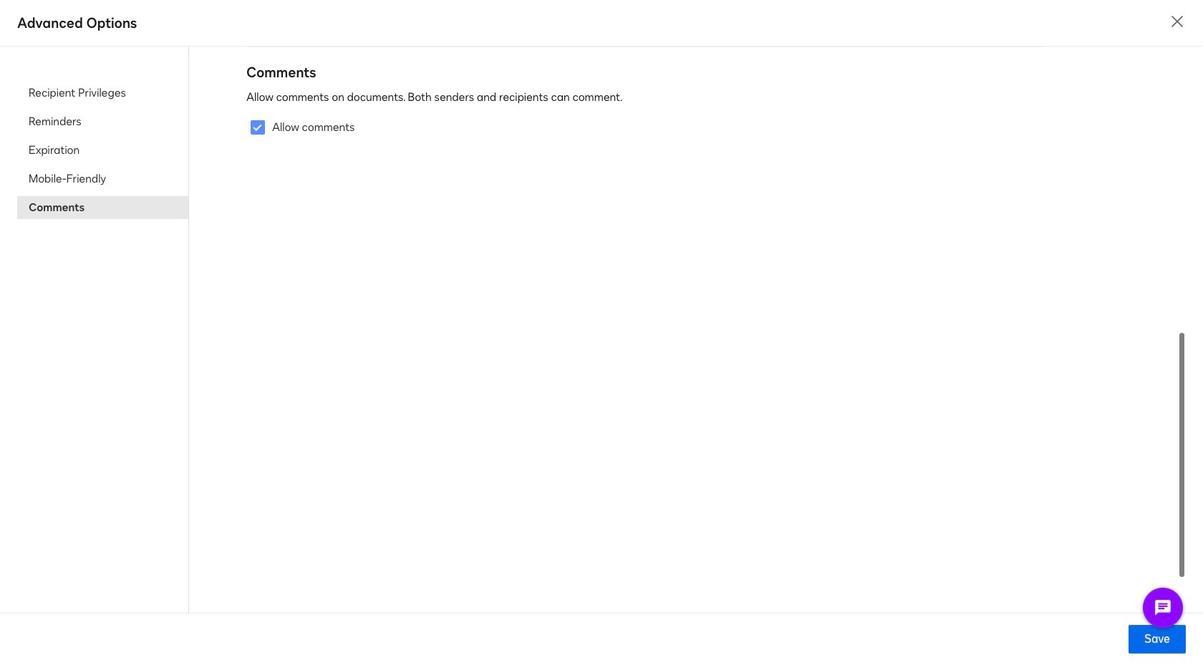 Task type: vqa. For each thing, say whether or not it's contained in the screenshot.
advanced options list list
yes



Task type: describe. For each thing, give the bounding box(es) containing it.
advanced options list list
[[17, 82, 188, 219]]



